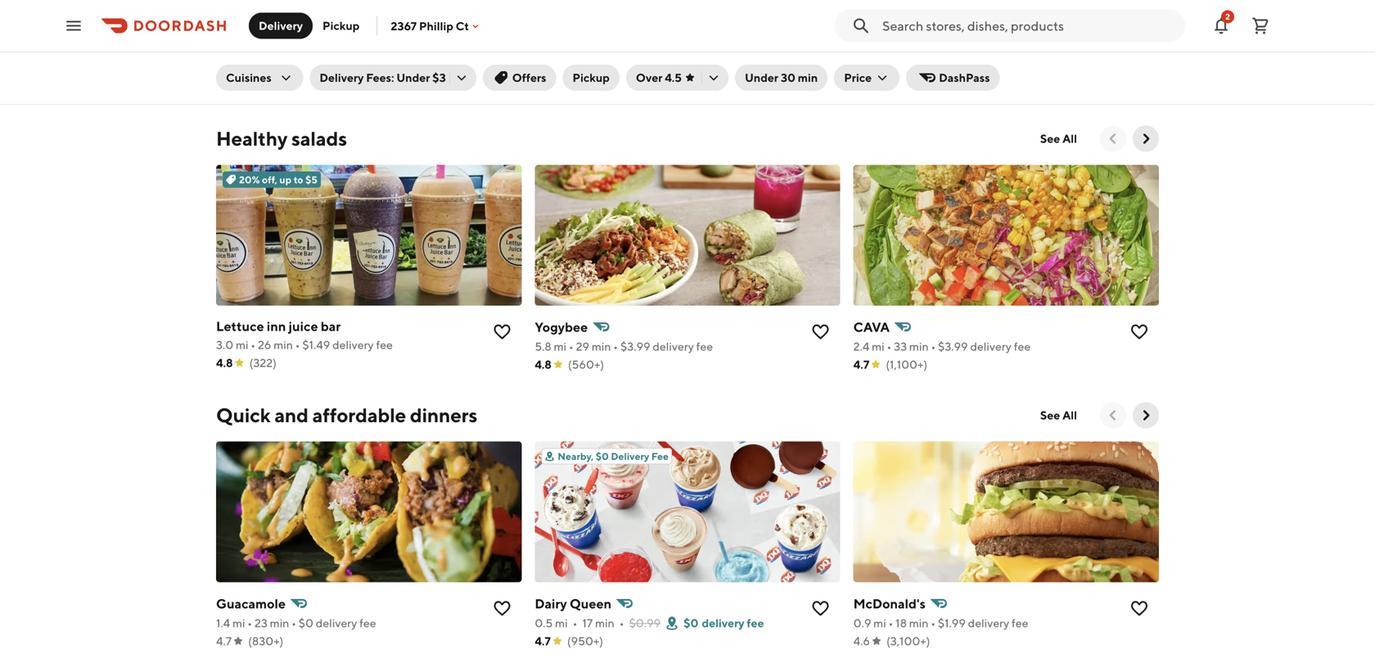 Task type: locate. For each thing, give the bounding box(es) containing it.
0 vertical spatial all
[[1063, 132, 1077, 145]]

pickup button
[[313, 13, 369, 39], [563, 65, 620, 91]]

fee for la hacienda don manuel
[[375, 63, 392, 77]]

badlands
[[535, 42, 591, 57]]

26 up (322)
[[258, 338, 271, 352]]

fee inside the badlands tacos 3.0 mi • 26 min • $4.99 delivery fee
[[697, 62, 714, 75]]

off,
[[262, 174, 277, 186]]

1 $3.99 from the left
[[620, 340, 650, 353]]

0 vertical spatial $0.99
[[297, 63, 329, 77]]

1 vertical spatial delivery
[[320, 71, 364, 84]]

• up (322)
[[251, 338, 256, 352]]

$1.49
[[302, 338, 330, 352]]

0 horizontal spatial delivery
[[259, 19, 303, 32]]

click to add this store to your saved list image
[[482, 36, 522, 75], [1120, 36, 1159, 75]]

min right the 30
[[798, 71, 818, 84]]

1 horizontal spatial click to add this store to your saved list image
[[1120, 36, 1159, 75]]

under left "$3"
[[396, 71, 430, 84]]

• left 17
[[573, 616, 577, 630]]

notification bell image
[[1211, 16, 1231, 36]]

•
[[569, 62, 574, 75], [614, 62, 619, 75], [247, 63, 252, 77], [290, 63, 295, 77], [886, 63, 891, 77], [931, 63, 936, 77], [251, 338, 256, 352], [295, 338, 300, 352], [569, 340, 574, 353], [613, 340, 618, 353], [887, 340, 892, 353], [931, 340, 936, 353], [247, 616, 252, 630], [291, 616, 296, 630], [573, 616, 577, 630], [619, 616, 624, 630], [889, 616, 893, 630], [931, 616, 936, 630]]

• left $​0
[[291, 616, 296, 630]]

mi right the 5.8 on the left bottom
[[554, 340, 567, 353]]

nearby, $0 delivery fee
[[558, 451, 669, 462]]

0.5 mi • 17 min •
[[535, 616, 624, 630]]

under left the 30
[[745, 71, 778, 84]]

2 vertical spatial delivery
[[611, 451, 649, 462]]

guacamole
[[216, 596, 286, 612]]

click to add this store to your saved list image for bam at mahwah
[[1120, 36, 1159, 75]]

see all
[[1040, 132, 1077, 145], [1040, 409, 1077, 422]]

• left 25
[[886, 63, 891, 77]]

offers
[[512, 71, 546, 84]]

pickup button up manuel
[[313, 13, 369, 39]]

27
[[254, 63, 266, 77]]

3.0 down lettuce
[[216, 338, 233, 352]]

cava
[[853, 319, 890, 335]]

all
[[1063, 132, 1077, 145], [1063, 409, 1077, 422]]

4.8 for 5.8 mi • 29 min • $3.99 delivery fee
[[535, 358, 552, 371]]

4.8 down the 5.8 on the left bottom
[[535, 358, 552, 371]]

$3
[[432, 71, 446, 84]]

$0.99 right 17
[[629, 616, 661, 630]]

• left $1.49 at the left bottom of the page
[[295, 338, 300, 352]]

1 horizontal spatial 3.0
[[535, 62, 552, 75]]

min right 33
[[909, 340, 929, 353]]

2 all from the top
[[1063, 409, 1077, 422]]

delivery for guacamole
[[316, 616, 357, 630]]

min right 17
[[595, 616, 614, 630]]

min down the 'inn'
[[274, 338, 293, 352]]

0 horizontal spatial 4.7
[[216, 634, 232, 648]]

see for healthy salads
[[1040, 132, 1060, 145]]

pickup
[[323, 19, 360, 32], [573, 71, 610, 84]]

delivery inside button
[[259, 19, 303, 32]]

cuisines
[[226, 71, 272, 84]]

mi for bam at mahwah
[[871, 63, 884, 77]]

(1,100+)
[[886, 358, 927, 371]]

pickup up manuel
[[323, 19, 360, 32]]

dinners
[[410, 404, 477, 427]]

0 horizontal spatial click to add this store to your saved list image
[[482, 36, 522, 75]]

0 vertical spatial see
[[1040, 132, 1060, 145]]

2.4 mi • 33 min • $3.99 delivery fee
[[853, 340, 1031, 353]]

1 vertical spatial all
[[1063, 409, 1077, 422]]

1.3
[[216, 63, 230, 77]]

2 see all link from the top
[[1030, 402, 1087, 429]]

30
[[781, 71, 796, 84]]

previous button of carousel image for quick and affordable dinners
[[1105, 407, 1121, 424]]

min for 2.4 mi • 33 min • $3.99 delivery fee
[[909, 340, 929, 353]]

pickup down "tacos"
[[573, 71, 610, 84]]

• left 18
[[889, 616, 893, 630]]

2 horizontal spatial 4.7
[[853, 358, 869, 371]]

1 see from the top
[[1040, 132, 1060, 145]]

1 vertical spatial $0.99
[[629, 616, 661, 630]]

mi right 0.9
[[873, 616, 886, 630]]

33
[[894, 340, 907, 353]]

0.9 mi • 18 min • $1.99 delivery fee
[[853, 616, 1028, 630]]

next button of carousel image for healthy salads
[[1138, 131, 1154, 147]]

0 horizontal spatial 3.0
[[216, 338, 233, 352]]

2 click to add this store to your saved list image from the left
[[1120, 36, 1159, 75]]

0 vertical spatial 26
[[576, 62, 590, 75]]

mi right 1.3
[[232, 63, 245, 77]]

delivery for la hacienda don manuel
[[331, 63, 373, 77]]

5.8
[[535, 340, 551, 353]]

0 vertical spatial 3.0
[[535, 62, 552, 75]]

1 horizontal spatial $3.99
[[938, 340, 968, 353]]

see for quick and affordable dinners
[[1040, 409, 1060, 422]]

4.7 down 2.4
[[853, 358, 869, 371]]

1 vertical spatial see all link
[[1030, 402, 1087, 429]]

salads
[[291, 127, 347, 150]]

all for quick and affordable dinners
[[1063, 409, 1077, 422]]

$2.99
[[938, 63, 968, 77]]

mi right 2.2
[[871, 63, 884, 77]]

(322)
[[249, 356, 277, 370]]

2 under from the left
[[745, 71, 778, 84]]

3.0
[[535, 62, 552, 75], [216, 338, 233, 352]]

2.2 mi • 25 min • $2.99 delivery fee
[[853, 63, 1031, 77]]

1 vertical spatial pickup button
[[563, 65, 620, 91]]

min down "tacos"
[[592, 62, 612, 75]]

1 vertical spatial next button of carousel image
[[1138, 407, 1154, 424]]

1 all from the top
[[1063, 132, 1077, 145]]

all for healthy salads
[[1063, 132, 1077, 145]]

1 previous button of carousel image from the top
[[1105, 131, 1121, 147]]

under
[[396, 71, 430, 84], [745, 71, 778, 84]]

manuel
[[322, 43, 368, 58]]

0 vertical spatial see all link
[[1030, 126, 1087, 152]]

pickup button down "tacos"
[[563, 65, 620, 91]]

(830+)
[[248, 634, 283, 648]]

26 down badlands
[[576, 62, 590, 75]]

mi down lettuce
[[236, 338, 248, 352]]

cuisines button
[[216, 65, 303, 91]]

min right 23
[[270, 616, 289, 630]]

2 previous button of carousel image from the top
[[1105, 407, 1121, 424]]

1 horizontal spatial 4.7
[[535, 634, 551, 648]]

delivery for mcdonald's
[[968, 616, 1009, 630]]

mi down badlands
[[554, 62, 567, 75]]

mi right 1.4
[[232, 616, 245, 630]]

1 vertical spatial see all
[[1040, 409, 1077, 422]]

• right 29
[[613, 340, 618, 353]]

2 next button of carousel image from the top
[[1138, 407, 1154, 424]]

0 horizontal spatial 26
[[258, 338, 271, 352]]

min for 0.9 mi • 18 min • $1.99 delivery fee
[[909, 616, 929, 630]]

4.7 for dairy queen
[[535, 634, 551, 648]]

$0.99 down don
[[297, 63, 329, 77]]

mi right 2.4
[[872, 340, 885, 353]]

1.4
[[216, 616, 230, 630]]

26 inside the lettuce inn juice bar 3.0 mi • 26 min • $1.49 delivery fee
[[258, 338, 271, 352]]

over 4.5
[[636, 71, 682, 84]]

badlands tacos 3.0 mi • 26 min • $4.99 delivery fee
[[535, 42, 714, 75]]

20%
[[239, 174, 260, 186]]

fee
[[697, 62, 714, 75], [375, 63, 392, 77], [1014, 63, 1031, 77], [376, 338, 393, 352], [696, 340, 713, 353], [1014, 340, 1031, 353], [359, 616, 376, 630], [747, 616, 764, 630], [1012, 616, 1028, 630]]

$3.99 for yogybee
[[620, 340, 650, 353]]

• left $2.99
[[931, 63, 936, 77]]

dairy
[[535, 596, 567, 612]]

$3.99 right 33
[[938, 340, 968, 353]]

2367
[[391, 19, 417, 33]]

1 horizontal spatial pickup
[[573, 71, 610, 84]]

at
[[884, 43, 896, 58]]

see all for healthy salads
[[1040, 132, 1077, 145]]

1 vertical spatial previous button of carousel image
[[1105, 407, 1121, 424]]

min inside the badlands tacos 3.0 mi • 26 min • $4.99 delivery fee
[[592, 62, 612, 75]]

delivery for bam at mahwah
[[970, 63, 1012, 77]]

4.8
[[216, 356, 233, 370], [535, 358, 552, 371]]

4.6
[[853, 634, 870, 648]]

min right 27
[[269, 63, 288, 77]]

1 vertical spatial 3.0
[[216, 338, 233, 352]]

delivery left fee
[[611, 451, 649, 462]]

0 vertical spatial next button of carousel image
[[1138, 131, 1154, 147]]

fee for bam at mahwah
[[1014, 63, 1031, 77]]

yogybee
[[535, 319, 588, 335]]

0 vertical spatial delivery
[[259, 19, 303, 32]]

1 see all from the top
[[1040, 132, 1077, 145]]

min for 5.8 mi • 29 min • $3.99 delivery fee
[[592, 340, 611, 353]]

• left 29
[[569, 340, 574, 353]]

mi for guacamole
[[232, 616, 245, 630]]

23
[[255, 616, 268, 630]]

under 30 min
[[745, 71, 818, 84]]

see all link
[[1030, 126, 1087, 152], [1030, 402, 1087, 429]]

fee for cava
[[1014, 340, 1031, 353]]

1.4 mi • 23 min • $​0 delivery fee
[[216, 616, 376, 630]]

2 see from the top
[[1040, 409, 1060, 422]]

0 vertical spatial see all
[[1040, 132, 1077, 145]]

phillip
[[419, 19, 453, 33]]

juice
[[289, 319, 318, 334]]

2 horizontal spatial delivery
[[611, 451, 649, 462]]

4.8 left (322)
[[216, 356, 233, 370]]

min right 18
[[909, 616, 929, 630]]

3.0 inside the lettuce inn juice bar 3.0 mi • 26 min • $1.49 delivery fee
[[216, 338, 233, 352]]

1 see all link from the top
[[1030, 126, 1087, 152]]

1 horizontal spatial 26
[[576, 62, 590, 75]]

1 click to add this store to your saved list image from the left
[[482, 36, 522, 75]]

4.7 down 0.5
[[535, 634, 551, 648]]

min right 25
[[909, 63, 929, 77]]

2
[[1225, 12, 1230, 21]]

1 horizontal spatial under
[[745, 71, 778, 84]]

$3.99 right 29
[[620, 340, 650, 353]]

mi
[[554, 62, 567, 75], [232, 63, 245, 77], [871, 63, 884, 77], [236, 338, 248, 352], [554, 340, 567, 353], [872, 340, 885, 353], [232, 616, 245, 630], [555, 616, 568, 630], [873, 616, 886, 630]]

see all link for quick and affordable dinners
[[1030, 402, 1087, 429]]

min right 29
[[592, 340, 611, 353]]

queen
[[570, 596, 612, 612]]

delivery for yogybee
[[653, 340, 694, 353]]

fee
[[651, 451, 669, 462]]

0 horizontal spatial under
[[396, 71, 430, 84]]

$0.99
[[297, 63, 329, 77], [629, 616, 661, 630]]

price button
[[834, 65, 900, 91]]

4.7 down 1.4
[[216, 634, 232, 648]]

0 vertical spatial pickup
[[323, 19, 360, 32]]

5.8 mi • 29 min • $3.99 delivery fee
[[535, 340, 713, 353]]

min for 2.2 mi • 25 min • $2.99 delivery fee
[[909, 63, 929, 77]]

0 horizontal spatial $3.99
[[620, 340, 650, 353]]

pickup for pickup button to the top
[[323, 19, 360, 32]]

0 vertical spatial previous button of carousel image
[[1105, 131, 1121, 147]]

1 vertical spatial see
[[1040, 409, 1060, 422]]

1 vertical spatial pickup
[[573, 71, 610, 84]]

0 horizontal spatial 4.8
[[216, 356, 233, 370]]

0 horizontal spatial pickup
[[323, 19, 360, 32]]

1 vertical spatial 26
[[258, 338, 271, 352]]

1 next button of carousel image from the top
[[1138, 131, 1154, 147]]

0 horizontal spatial pickup button
[[313, 13, 369, 39]]

0 horizontal spatial $0.99
[[297, 63, 329, 77]]

1 horizontal spatial delivery
[[320, 71, 364, 84]]

4.5
[[665, 71, 682, 84]]

next button of carousel image
[[1138, 131, 1154, 147], [1138, 407, 1154, 424]]

• right 17
[[619, 616, 624, 630]]

delivery up la hacienda don manuel
[[259, 19, 303, 32]]

delivery down manuel
[[320, 71, 364, 84]]

1 horizontal spatial 4.8
[[535, 358, 552, 371]]

1 horizontal spatial pickup button
[[563, 65, 620, 91]]

see
[[1040, 132, 1060, 145], [1040, 409, 1060, 422]]

previous button of carousel image
[[1105, 131, 1121, 147], [1105, 407, 1121, 424]]

1 vertical spatial $0
[[684, 616, 699, 630]]

open menu image
[[64, 16, 83, 36]]

0 vertical spatial $0
[[596, 451, 609, 462]]

affordable
[[312, 404, 406, 427]]

17
[[582, 616, 593, 630]]

3.0 down badlands
[[535, 62, 552, 75]]

next button of carousel image for quick and affordable dinners
[[1138, 407, 1154, 424]]

2367 phillip ct button
[[391, 19, 482, 33]]

2 $3.99 from the left
[[938, 340, 968, 353]]

2 see all from the top
[[1040, 409, 1077, 422]]

mi for yogybee
[[554, 340, 567, 353]]

under 30 min button
[[735, 65, 828, 91]]



Task type: vqa. For each thing, say whether or not it's contained in the screenshot.
THE DAYS
no



Task type: describe. For each thing, give the bounding box(es) containing it.
29
[[576, 340, 589, 353]]

mi for cava
[[872, 340, 885, 353]]

fee for guacamole
[[359, 616, 376, 630]]

$5
[[305, 174, 318, 186]]

see all for quick and affordable dinners
[[1040, 409, 1077, 422]]

bar
[[321, 319, 341, 334]]

under inside button
[[745, 71, 778, 84]]

2367 phillip ct
[[391, 19, 469, 33]]

over 4.5 button
[[626, 65, 728, 91]]

2.2
[[853, 63, 869, 77]]

18
[[896, 616, 907, 630]]

0 items, open order cart image
[[1251, 16, 1270, 36]]

hacienda
[[234, 43, 292, 58]]

delivery inside the lettuce inn juice bar 3.0 mi • 26 min • $1.49 delivery fee
[[332, 338, 374, 352]]

min inside the lettuce inn juice bar 3.0 mi • 26 min • $1.49 delivery fee
[[274, 338, 293, 352]]

tacos
[[594, 42, 627, 57]]

1 horizontal spatial $0
[[684, 616, 699, 630]]

0.5
[[535, 616, 553, 630]]

and
[[274, 404, 308, 427]]

bam at mahwah
[[853, 43, 951, 58]]

$4.99
[[621, 62, 651, 75]]

mcdonald's
[[853, 596, 926, 612]]

min for 1.4 mi • 23 min • $​0 delivery fee
[[270, 616, 289, 630]]

26 inside the badlands tacos 3.0 mi • 26 min • $4.99 delivery fee
[[576, 62, 590, 75]]

price
[[844, 71, 872, 84]]

min for 1.3 mi • 27 min • $0.99 delivery fee
[[269, 63, 288, 77]]

delivery fees: under $3
[[320, 71, 446, 84]]

fees:
[[366, 71, 394, 84]]

previous button of carousel image for healthy salads
[[1105, 131, 1121, 147]]

• left $1.99 at the bottom right of page
[[931, 616, 936, 630]]

offers button
[[483, 65, 556, 91]]

healthy salads link
[[216, 126, 347, 152]]

fee inside the lettuce inn juice bar 3.0 mi • 26 min • $1.49 delivery fee
[[376, 338, 393, 352]]

up
[[279, 174, 292, 186]]

mi right 0.5
[[555, 616, 568, 630]]

$1.99
[[938, 616, 966, 630]]

$3.99 for cava
[[938, 340, 968, 353]]

click to add this store to your saved list image for la hacienda don manuel
[[482, 36, 522, 75]]

fee for yogybee
[[696, 340, 713, 353]]

fee for mcdonald's
[[1012, 616, 1028, 630]]

2 button
[[1211, 9, 1234, 42]]

mi inside the lettuce inn juice bar 3.0 mi • 26 min • $1.49 delivery fee
[[236, 338, 248, 352]]

delivery inside the badlands tacos 3.0 mi • 26 min • $4.99 delivery fee
[[654, 62, 695, 75]]

don
[[294, 43, 320, 58]]

inn
[[267, 319, 286, 334]]

ct
[[456, 19, 469, 33]]

0.9
[[853, 616, 871, 630]]

25
[[893, 63, 907, 77]]

dashpass
[[939, 71, 990, 84]]

• left 27
[[247, 63, 252, 77]]

1 horizontal spatial $0.99
[[629, 616, 661, 630]]

2.4
[[853, 340, 870, 353]]

over
[[636, 71, 663, 84]]

(950+)
[[567, 634, 603, 648]]

• down badlands
[[569, 62, 574, 75]]

4.8 for 3.0 mi • 26 min • $1.49 delivery fee
[[216, 356, 233, 370]]

0 horizontal spatial $0
[[596, 451, 609, 462]]

mi for la hacienda don manuel
[[232, 63, 245, 77]]

nearby,
[[558, 451, 594, 462]]

min inside button
[[798, 71, 818, 84]]

• right 33
[[931, 340, 936, 353]]

delivery for cava
[[970, 340, 1012, 353]]

$0 delivery fee
[[684, 616, 764, 630]]

delivery for delivery
[[259, 19, 303, 32]]

4.7 for cava
[[853, 358, 869, 371]]

• left 23
[[247, 616, 252, 630]]

• down la hacienda don manuel
[[290, 63, 295, 77]]

delivery button
[[249, 13, 313, 39]]

(3,100+)
[[886, 634, 930, 648]]

la hacienda don manuel
[[216, 43, 368, 58]]

quick and affordable dinners link
[[216, 402, 477, 429]]

mi inside the badlands tacos 3.0 mi • 26 min • $4.99 delivery fee
[[554, 62, 567, 75]]

20% off, up to $5
[[239, 174, 318, 186]]

4.7 for guacamole
[[216, 634, 232, 648]]

mi for mcdonald's
[[873, 616, 886, 630]]

quick and affordable dinners
[[216, 404, 477, 427]]

la
[[216, 43, 231, 58]]

see all link for healthy salads
[[1030, 126, 1087, 152]]

(560+)
[[568, 358, 604, 371]]

mahwah
[[899, 43, 951, 58]]

quick
[[216, 404, 271, 427]]

healthy
[[216, 127, 288, 150]]

dairy queen
[[535, 596, 612, 612]]

0 vertical spatial pickup button
[[313, 13, 369, 39]]

healthy salads
[[216, 127, 347, 150]]

dashpass button
[[906, 65, 1000, 91]]

1.3 mi • 27 min • $0.99 delivery fee
[[216, 63, 392, 77]]

3.0 inside the badlands tacos 3.0 mi • 26 min • $4.99 delivery fee
[[535, 62, 552, 75]]

delivery for delivery fees: under $3
[[320, 71, 364, 84]]

lettuce inn juice bar 3.0 mi • 26 min • $1.49 delivery fee
[[216, 319, 393, 352]]

pickup for pickup button to the bottom
[[573, 71, 610, 84]]

min for 0.5 mi • 17 min •
[[595, 616, 614, 630]]

$​0
[[299, 616, 313, 630]]

• left 33
[[887, 340, 892, 353]]

• down "tacos"
[[614, 62, 619, 75]]

to
[[294, 174, 303, 186]]

1 under from the left
[[396, 71, 430, 84]]

lettuce
[[216, 319, 264, 334]]

Store search: begin typing to search for stores available on DoorDash text field
[[882, 17, 1175, 35]]

bam
[[853, 43, 881, 58]]

click to add this store to your saved list image
[[801, 36, 840, 75]]



